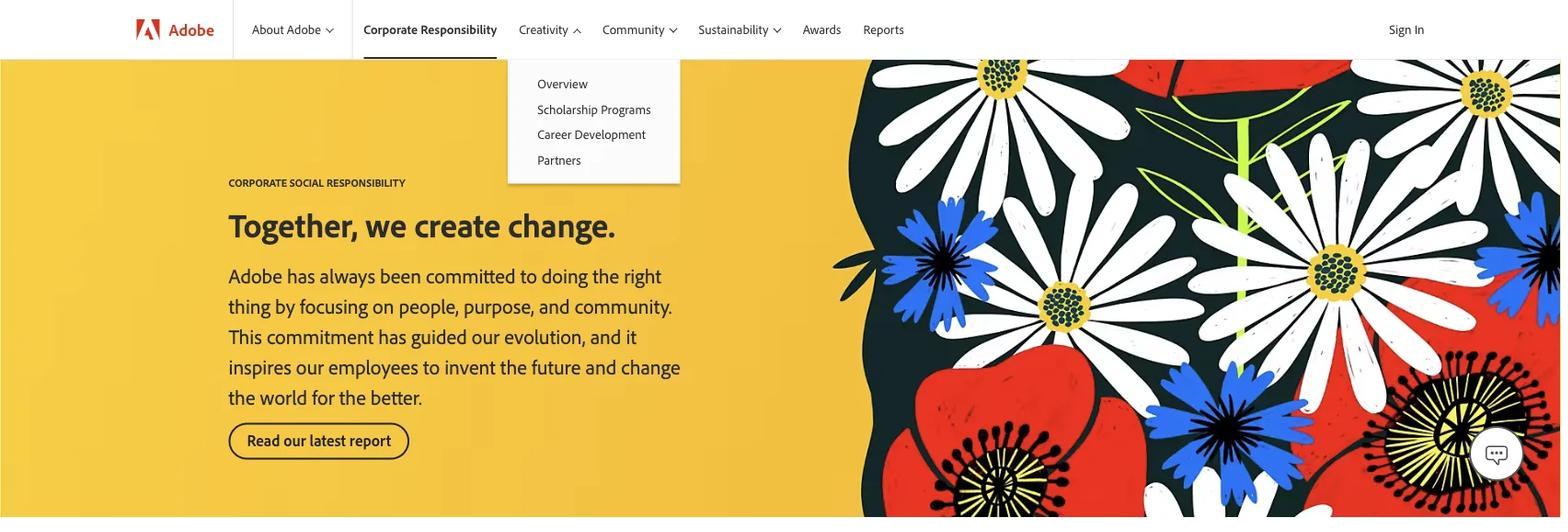 Task type: vqa. For each thing, say whether or not it's contained in the screenshot.
Overview link
yes



Task type: locate. For each thing, give the bounding box(es) containing it.
our down purpose, at bottom left
[[472, 323, 500, 349]]

committed
[[426, 262, 516, 288]]

community.
[[575, 293, 672, 318]]

and left it at the bottom left
[[590, 323, 621, 349]]

corporate social responsibility
[[229, 175, 405, 189]]

has down on
[[378, 323, 406, 349]]

awards link
[[792, 0, 852, 59]]

adobe up thing
[[229, 262, 282, 288]]

2 horizontal spatial adobe
[[287, 21, 321, 37]]

read our latest report link
[[229, 423, 410, 460]]

world
[[260, 384, 307, 409]]

people,
[[399, 293, 459, 318]]

sustainability button
[[688, 0, 792, 59]]

creativity
[[519, 21, 568, 37]]

0 horizontal spatial adobe
[[169, 19, 214, 40]]

0 horizontal spatial to
[[423, 353, 440, 379]]

the up community.
[[593, 262, 619, 288]]

1 vertical spatial has
[[378, 323, 406, 349]]

2 vertical spatial and
[[586, 353, 617, 379]]

programs
[[601, 101, 651, 117]]

about
[[252, 21, 284, 37]]

corporate inside "corporate responsibility" link
[[364, 21, 418, 37]]

sign in button
[[1386, 14, 1428, 45]]

to left doing
[[521, 262, 537, 288]]

corporate left "social"
[[229, 175, 287, 189]]

corporate for corporate social responsibility
[[229, 175, 287, 189]]

our down commitment
[[296, 353, 324, 379]]

adobe inside adobe has always been committed to doing the right thing by focusing on people, purpose, and community. this commitment has guided our evolution, and it inspires our employees to invent the future and change the world for the better.
[[229, 262, 282, 288]]

adobe inside dropdown button
[[287, 21, 321, 37]]

has
[[287, 262, 315, 288], [378, 323, 406, 349]]

2 vertical spatial our
[[284, 430, 306, 450]]

reports link
[[852, 0, 915, 59]]

0 vertical spatial to
[[521, 262, 537, 288]]

been
[[380, 262, 421, 288]]

to down "guided"
[[423, 353, 440, 379]]

corporate left responsibility
[[364, 21, 418, 37]]

the
[[593, 262, 619, 288], [500, 353, 527, 379], [229, 384, 255, 409], [339, 384, 366, 409]]

guided
[[411, 323, 467, 349]]

creativity button
[[508, 0, 592, 59]]

partners
[[537, 152, 581, 168]]

read our latest report
[[247, 430, 391, 450]]

1 vertical spatial our
[[296, 353, 324, 379]]

corporate
[[364, 21, 418, 37], [229, 175, 287, 189]]

corporate responsibility
[[364, 21, 497, 37]]

always
[[320, 262, 375, 288]]

adobe for adobe
[[169, 19, 214, 40]]

group
[[508, 59, 680, 183]]

0 vertical spatial corporate
[[364, 21, 418, 37]]

reports
[[863, 21, 904, 37]]

together,
[[229, 203, 358, 245]]

career development link
[[508, 122, 680, 147]]

sign
[[1390, 21, 1412, 37]]

1 horizontal spatial to
[[521, 262, 537, 288]]

0 horizontal spatial corporate
[[229, 175, 287, 189]]

partners link
[[508, 147, 680, 172]]

has up by
[[287, 262, 315, 288]]

1 vertical spatial corporate
[[229, 175, 287, 189]]

adobe link
[[118, 0, 233, 59]]

our right read
[[284, 430, 306, 450]]

adobe
[[169, 19, 214, 40], [287, 21, 321, 37], [229, 262, 282, 288]]

1 vertical spatial to
[[423, 353, 440, 379]]

community button
[[592, 0, 688, 59]]

purpose,
[[464, 293, 534, 318]]

scholarship
[[537, 101, 598, 117]]

adobe right about
[[287, 21, 321, 37]]

read
[[247, 430, 280, 450]]

and
[[539, 293, 570, 318], [590, 323, 621, 349], [586, 353, 617, 379]]

0 horizontal spatial has
[[287, 262, 315, 288]]

adobe left about
[[169, 19, 214, 40]]

this
[[229, 323, 262, 349]]

1 horizontal spatial corporate
[[364, 21, 418, 37]]

together, we create change.
[[229, 203, 615, 245]]

our
[[472, 323, 500, 349], [296, 353, 324, 379], [284, 430, 306, 450]]

better.
[[371, 384, 422, 409]]

1 horizontal spatial adobe
[[229, 262, 282, 288]]

and right 'future'
[[586, 353, 617, 379]]

corporate responsibility link
[[353, 0, 508, 59]]

development
[[575, 126, 646, 142]]

group containing overview
[[508, 59, 680, 183]]

and up evolution,
[[539, 293, 570, 318]]

to
[[521, 262, 537, 288], [423, 353, 440, 379]]

career development
[[537, 126, 646, 142]]



Task type: describe. For each thing, give the bounding box(es) containing it.
corporate for corporate responsibility
[[364, 21, 418, 37]]

future
[[532, 353, 581, 379]]

0 vertical spatial our
[[472, 323, 500, 349]]

focusing
[[300, 293, 368, 318]]

1 vertical spatial and
[[590, 323, 621, 349]]

doing
[[542, 262, 588, 288]]

commitment
[[267, 323, 374, 349]]

in
[[1415, 21, 1425, 37]]

the right for
[[339, 384, 366, 409]]

overview link
[[508, 71, 680, 96]]

report
[[350, 430, 391, 450]]

by
[[275, 293, 295, 318]]

social
[[290, 175, 324, 189]]

responsibility
[[327, 175, 405, 189]]

1 horizontal spatial has
[[378, 323, 406, 349]]

adobe has always been committed to doing the right thing by focusing on people, purpose, and community. this commitment has guided our evolution, and it inspires our employees to invent the future and change the world for the better.
[[229, 262, 681, 409]]

about adobe
[[252, 21, 321, 37]]

about adobe button
[[234, 0, 352, 59]]

scholarship programs
[[537, 101, 651, 117]]

it
[[626, 323, 637, 349]]

overview
[[537, 75, 588, 92]]

responsibility
[[421, 21, 497, 37]]

the down inspires
[[229, 384, 255, 409]]

0 vertical spatial has
[[287, 262, 315, 288]]

sign in
[[1390, 21, 1425, 37]]

evolution,
[[504, 323, 586, 349]]

the left 'future'
[[500, 353, 527, 379]]

create
[[414, 203, 501, 245]]

right
[[624, 262, 662, 288]]

0 vertical spatial and
[[539, 293, 570, 318]]

on
[[373, 293, 394, 318]]

awards
[[803, 21, 841, 37]]

employees
[[329, 353, 419, 379]]

we
[[366, 203, 407, 245]]

change.
[[508, 203, 615, 245]]

inspires
[[229, 353, 291, 379]]

change
[[621, 353, 681, 379]]

latest
[[310, 430, 346, 450]]

adobe for adobe has always been committed to doing the right thing by focusing on people, purpose, and community. this commitment has guided our evolution, and it inspires our employees to invent the future and change the world for the better.
[[229, 262, 282, 288]]

invent
[[445, 353, 496, 379]]

our inside read our latest report link
[[284, 430, 306, 450]]

scholarship programs link
[[508, 96, 680, 122]]

sustainability
[[699, 21, 769, 37]]

for
[[312, 384, 335, 409]]

career
[[537, 126, 572, 142]]

community
[[603, 21, 665, 37]]

thing
[[229, 293, 270, 318]]



